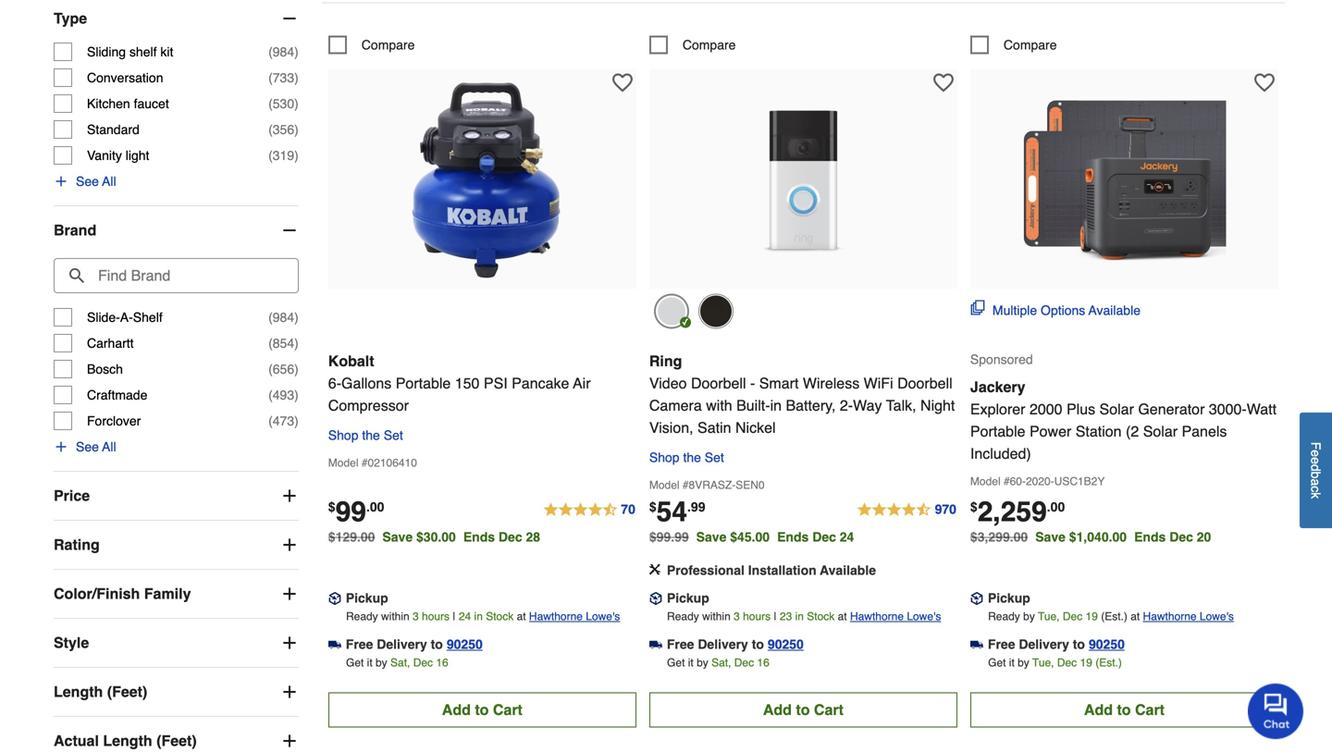 Task type: locate. For each thing, give the bounding box(es) containing it.
2 get from the left
[[667, 657, 685, 670]]

0 horizontal spatial set
[[384, 428, 403, 443]]

1 $ from the left
[[328, 500, 336, 515]]

3 it from the left
[[1010, 657, 1015, 670]]

0 horizontal spatial get it by sat, dec 16
[[346, 657, 449, 670]]

jackery
[[971, 379, 1026, 396]]

see all button
[[54, 172, 116, 191], [54, 438, 116, 456]]

1 horizontal spatial set
[[705, 450, 725, 465]]

1 vertical spatial the
[[684, 450, 702, 465]]

90250
[[447, 637, 483, 652], [768, 637, 804, 652], [1089, 637, 1126, 652]]

shop the set link for 6-gallons portable 150 psi pancake air compressor
[[328, 425, 403, 447]]

0 vertical spatial the
[[362, 428, 380, 443]]

free delivery to 90250 down 23
[[667, 637, 804, 652]]

pickup down $3,299.00
[[989, 591, 1031, 606]]

cart for first add to cart button from the right
[[1136, 702, 1165, 719]]

3 ) from the top
[[294, 96, 299, 111]]

(feet) inside actual length (feet) button
[[157, 732, 197, 750]]

within down professional
[[703, 611, 731, 624]]

shop
[[328, 428, 359, 443], [650, 450, 680, 465]]

see down forclover
[[76, 440, 99, 454]]

3 add to cart from the left
[[1085, 702, 1165, 719]]

2 horizontal spatial 90250 button
[[1089, 636, 1126, 654]]

3 for 23
[[734, 611, 740, 624]]

2 hours from the left
[[743, 611, 771, 624]]

within for ready within 3 hours | 24 in stock at hawthorne lowe's
[[381, 611, 410, 624]]

see all down forclover
[[76, 440, 116, 454]]

vision,
[[650, 419, 694, 437]]

2 heart outline image from the left
[[1255, 73, 1275, 93]]

was price $99.99 element
[[650, 525, 697, 545]]

2 horizontal spatial lowe's
[[1201, 611, 1235, 624]]

truck filled image
[[328, 639, 341, 651]]

1 hawthorne from the left
[[529, 611, 583, 624]]

3 hawthorne lowe's button from the left
[[1144, 608, 1235, 626]]

1 16 from the left
[[436, 657, 449, 670]]

e up the d
[[1309, 450, 1324, 457]]

plus image inside actual length (feet) button
[[280, 732, 299, 751]]

1 see all from the top
[[76, 174, 116, 189]]

$129.00 save $30.00 ends dec 28
[[328, 530, 541, 545]]

( up ( 733 )
[[269, 44, 273, 59]]

delivery right truck filled image
[[377, 637, 427, 652]]

free
[[346, 637, 373, 652], [667, 637, 695, 652], [989, 637, 1016, 652]]

minus image
[[280, 221, 299, 240]]

1 horizontal spatial model
[[650, 479, 680, 492]]

1 horizontal spatial truck filled image
[[971, 639, 984, 651]]

shop the set link for video doorbell - smart wireless wifi doorbell camera with built-in battery, 2-way talk, night vision, satin nickel
[[650, 447, 725, 469]]

get
[[346, 657, 364, 670], [667, 657, 685, 670], [989, 657, 1007, 670]]

0 vertical spatial see all button
[[54, 172, 116, 191]]

in right 23
[[796, 611, 804, 624]]

hours for 24
[[422, 611, 450, 624]]

4.5 stars image left 54
[[543, 499, 637, 522]]

2 horizontal spatial 90250
[[1089, 637, 1126, 652]]

2 3 from the left
[[734, 611, 740, 624]]

ready down '$129.00'
[[346, 611, 378, 624]]

0 horizontal spatial hawthorne lowe's button
[[529, 608, 620, 626]]

0 horizontal spatial save
[[383, 530, 413, 545]]

1 ( from the top
[[269, 44, 273, 59]]

free right truck filled image
[[346, 637, 373, 652]]

1 horizontal spatial the
[[684, 450, 702, 465]]

0 horizontal spatial 90250
[[447, 637, 483, 652]]

save down $ 2,259 .00
[[1036, 530, 1066, 545]]

0 vertical spatial set
[[384, 428, 403, 443]]

2 free delivery to 90250 from the left
[[667, 637, 804, 652]]

2 pickup from the left
[[667, 591, 710, 606]]

1 3 from the left
[[413, 611, 419, 624]]

19 up 'get it by tue, dec 19 (est.)'
[[1086, 611, 1099, 624]]

( for kitchen faucet
[[269, 96, 273, 111]]

available for multiple options available
[[1089, 303, 1141, 318]]

hawthorne down 28 at the bottom
[[529, 611, 583, 624]]

2 it from the left
[[688, 657, 694, 670]]

90250 down 23
[[768, 637, 804, 652]]

plus image
[[280, 585, 299, 603], [280, 634, 299, 652], [280, 683, 299, 701], [280, 732, 299, 751]]

1 compare from the left
[[362, 38, 415, 52]]

heart outline image
[[934, 73, 954, 93]]

0 horizontal spatial in
[[474, 611, 483, 624]]

shop for kobalt 6-gallons portable 150 psi pancake air compressor
[[328, 428, 359, 443]]

1 add to cart from the left
[[442, 702, 523, 719]]

2 horizontal spatial add to cart
[[1085, 702, 1165, 719]]

1 horizontal spatial heart outline image
[[1255, 73, 1275, 93]]

0 horizontal spatial stock
[[486, 611, 514, 624]]

1 vertical spatial all
[[102, 440, 116, 454]]

2 truck filled image from the left
[[971, 639, 984, 651]]

camera
[[650, 397, 702, 414]]

model # 02106410
[[328, 457, 417, 470]]

pickup
[[346, 591, 389, 606], [667, 591, 710, 606], [989, 591, 1031, 606]]

get it by sat, dec 16
[[346, 657, 449, 670], [667, 657, 770, 670]]

2 save from the left
[[697, 530, 727, 545]]

1 90250 from the left
[[447, 637, 483, 652]]

2 984 from the top
[[273, 310, 294, 325]]

23
[[780, 611, 793, 624]]

5001192329 element
[[650, 36, 736, 54]]

3 down $129.00 save $30.00 ends dec 28
[[413, 611, 419, 624]]

1 horizontal spatial pickup image
[[971, 592, 984, 605]]

0 horizontal spatial pickup
[[346, 591, 389, 606]]

$ inside $ 54 .99
[[650, 500, 657, 515]]

sat, for ready within 3 hours | 23 in stock at hawthorne lowe's
[[712, 657, 732, 670]]

lowe's
[[586, 611, 620, 624], [907, 611, 942, 624], [1201, 611, 1235, 624]]

( down 530
[[269, 122, 273, 137]]

length up actual
[[54, 683, 103, 701]]

plus image inside color/finish family button
[[280, 585, 299, 603]]

4.5 stars image
[[543, 499, 637, 522], [857, 499, 958, 522]]

at down savings save $1,040.00 "element"
[[1131, 611, 1141, 624]]

2 90250 button from the left
[[768, 636, 804, 654]]

( for vanity light
[[269, 148, 273, 163]]

1 horizontal spatial sat,
[[712, 657, 732, 670]]

1 see from the top
[[76, 174, 99, 189]]

6-
[[328, 375, 342, 392]]

2 ready from the left
[[667, 611, 700, 624]]

1 plus image from the top
[[280, 585, 299, 603]]

stock down ends dec 28 element
[[486, 611, 514, 624]]

| left 23
[[774, 611, 777, 624]]

portable
[[396, 375, 451, 392], [971, 423, 1026, 440]]

.00 inside $ 2,259 .00
[[1048, 500, 1066, 515]]

0 horizontal spatial compare
[[362, 38, 415, 52]]

# for ring video doorbell - smart wireless wifi doorbell camera with built-in battery, 2-way talk, night vision, satin nickel
[[683, 479, 689, 492]]

( down 356
[[269, 148, 273, 163]]

2 | from the left
[[774, 611, 777, 624]]

.00 inside $ 99 .00
[[367, 500, 385, 515]]

lowe's for ready within 3 hours | 24 in stock at hawthorne lowe's
[[586, 611, 620, 624]]

1 all from the top
[[102, 174, 116, 189]]

1 lowe's from the left
[[586, 611, 620, 624]]

see all button down the vanity
[[54, 172, 116, 191]]

90250 button down 23
[[768, 636, 804, 654]]

2 plus image from the top
[[280, 634, 299, 652]]

set up 02106410
[[384, 428, 403, 443]]

1 horizontal spatial ready
[[667, 611, 700, 624]]

type button
[[54, 0, 299, 42]]

0 horizontal spatial shop
[[328, 428, 359, 443]]

free delivery to 90250
[[346, 637, 483, 652], [667, 637, 804, 652], [989, 637, 1126, 652]]

3 save from the left
[[1036, 530, 1066, 545]]

19
[[1086, 611, 1099, 624], [1081, 657, 1093, 670]]

portable left 150
[[396, 375, 451, 392]]

3 plus image from the top
[[280, 683, 299, 701]]

kobalt 6-gallons portable 150 psi pancake air compressor image
[[381, 78, 584, 282]]

$ up '$129.00'
[[328, 500, 336, 515]]

1 horizontal spatial 90250
[[768, 637, 804, 652]]

shop down compressor
[[328, 428, 359, 443]]

available
[[1089, 303, 1141, 318], [820, 563, 877, 578]]

add
[[442, 702, 471, 719], [764, 702, 792, 719], [1085, 702, 1114, 719]]

color/finish family button
[[54, 570, 299, 618]]

was price $129.00 element
[[328, 525, 383, 545]]

( down ( 733 )
[[269, 96, 273, 111]]

compare inside 5001192329 element
[[683, 38, 736, 52]]

( for conversation
[[269, 70, 273, 85]]

at right 23
[[838, 611, 848, 624]]

0 horizontal spatial 90250 button
[[447, 636, 483, 654]]

3 $ from the left
[[971, 500, 978, 515]]

free delivery to 90250 down ready within 3 hours | 24 in stock at hawthorne lowe's
[[346, 637, 483, 652]]

1 vertical spatial solar
[[1144, 423, 1178, 440]]

1 horizontal spatial lowe's
[[907, 611, 942, 624]]

minus image
[[280, 9, 299, 28]]

1 horizontal spatial |
[[774, 611, 777, 624]]

90250 button down ready within 3 hours | 24 in stock at hawthorne lowe's
[[447, 636, 483, 654]]

( 530 )
[[269, 96, 299, 111]]

see all down the vanity
[[76, 174, 116, 189]]

1 stock from the left
[[486, 611, 514, 624]]

2 horizontal spatial at
[[1131, 611, 1141, 624]]

actual price $99.00 element
[[328, 496, 385, 528]]

90250 down ready within 3 hours | 24 in stock at hawthorne lowe's
[[447, 637, 483, 652]]

all down forclover
[[102, 440, 116, 454]]

ends right $1,040.00
[[1135, 530, 1167, 545]]

# up "actual price $99.00" element
[[362, 457, 368, 470]]

see all for 1st the see all "button" from the top of the page
[[76, 174, 116, 189]]

) for craftmade
[[294, 388, 299, 402]]

( for slide-a-shelf
[[269, 310, 273, 325]]

6 ( from the top
[[269, 310, 273, 325]]

hawthorne for ready within 3 hours | 24 in stock at hawthorne lowe's
[[529, 611, 583, 624]]

craftmade
[[87, 388, 148, 402]]

available right options
[[1089, 303, 1141, 318]]

free delivery to 90250 up 'get it by tue, dec 19 (est.)'
[[989, 637, 1126, 652]]

delivery down professional
[[698, 637, 749, 652]]

1 vertical spatial 984
[[273, 310, 294, 325]]

1 vertical spatial (feet)
[[157, 732, 197, 750]]

) up 473
[[294, 388, 299, 402]]

hours
[[422, 611, 450, 624], [743, 611, 771, 624]]

) for vanity light
[[294, 148, 299, 163]]

1 horizontal spatial cart
[[815, 702, 844, 719]]

0 vertical spatial 984
[[273, 44, 294, 59]]

) down "493"
[[294, 414, 299, 428]]

2 delivery from the left
[[698, 637, 749, 652]]

4.5 stars image up ends dec 24 element
[[857, 499, 958, 522]]

3 compare from the left
[[1004, 38, 1058, 52]]

tue, up 'get it by tue, dec 19 (est.)'
[[1039, 611, 1060, 624]]

1 vertical spatial (est.)
[[1096, 657, 1123, 670]]

dec left 28 at the bottom
[[499, 530, 523, 545]]

2 add to cart from the left
[[764, 702, 844, 719]]

in
[[771, 397, 782, 414], [474, 611, 483, 624], [796, 611, 804, 624]]

2 cart from the left
[[815, 702, 844, 719]]

2 ends from the left
[[778, 530, 809, 545]]

free for ready by tue, dec 19 (est.) at hawthorne lowe's
[[989, 637, 1016, 652]]

2 $ from the left
[[650, 500, 657, 515]]

2 horizontal spatial cart
[[1136, 702, 1165, 719]]

2 horizontal spatial add to cart button
[[971, 693, 1279, 728]]

3 90250 from the left
[[1089, 637, 1126, 652]]

984 up 854
[[273, 310, 294, 325]]

shop down vision,
[[650, 450, 680, 465]]

1 horizontal spatial 4.5 stars image
[[857, 499, 958, 522]]

1 vertical spatial see all
[[76, 440, 116, 454]]

within
[[381, 611, 410, 624], [703, 611, 731, 624]]

plus image for length
[[280, 732, 299, 751]]

(
[[269, 44, 273, 59], [269, 70, 273, 85], [269, 96, 273, 111], [269, 122, 273, 137], [269, 148, 273, 163], [269, 310, 273, 325], [269, 336, 273, 351], [269, 362, 273, 377], [269, 388, 273, 402], [269, 414, 273, 428]]

k
[[1309, 493, 1324, 499]]

1 truck filled image from the left
[[650, 639, 663, 651]]

carhartt
[[87, 336, 134, 351]]

(est.) up 'get it by tue, dec 19 (est.)'
[[1102, 611, 1128, 624]]

save
[[383, 530, 413, 545], [697, 530, 727, 545], [1036, 530, 1066, 545]]

1 ends from the left
[[464, 530, 495, 545]]

1 sat, from the left
[[391, 657, 410, 670]]

1 horizontal spatial save
[[697, 530, 727, 545]]

rating button
[[54, 521, 299, 569]]

2 hawthorne lowe's button from the left
[[851, 608, 942, 626]]

0 horizontal spatial shop the set link
[[328, 425, 403, 447]]

| for 24
[[453, 611, 456, 624]]

2 4.5 stars image from the left
[[857, 499, 958, 522]]

dec
[[499, 530, 523, 545], [813, 530, 837, 545], [1170, 530, 1194, 545], [1063, 611, 1083, 624], [413, 657, 433, 670], [735, 657, 755, 670], [1058, 657, 1078, 670]]

the
[[362, 428, 380, 443], [684, 450, 702, 465]]

Find Brand text field
[[54, 258, 299, 293]]

plus image for (feet)
[[280, 683, 299, 701]]

( up ( 473 )
[[269, 388, 273, 402]]

1 horizontal spatial it
[[688, 657, 694, 670]]

0 horizontal spatial shop the set
[[328, 428, 403, 443]]

save down .99
[[697, 530, 727, 545]]

see all button down forclover
[[54, 438, 116, 456]]

pickup image
[[650, 592, 663, 605], [971, 592, 984, 605]]

1 horizontal spatial 24
[[840, 530, 855, 545]]

2 compare from the left
[[683, 38, 736, 52]]

10 ( from the top
[[269, 414, 273, 428]]

90250 for 24
[[447, 637, 483, 652]]

free delivery to 90250 for 24
[[346, 637, 483, 652]]

.99
[[688, 500, 706, 515]]

)
[[294, 44, 299, 59], [294, 70, 299, 85], [294, 96, 299, 111], [294, 122, 299, 137], [294, 148, 299, 163], [294, 310, 299, 325], [294, 336, 299, 351], [294, 362, 299, 377], [294, 388, 299, 402], [294, 414, 299, 428]]

1 within from the left
[[381, 611, 410, 624]]

24 up professional installation available
[[840, 530, 855, 545]]

sliding shelf kit
[[87, 44, 173, 59]]

0 vertical spatial available
[[1089, 303, 1141, 318]]

16 down ready within 3 hours | 24 in stock at hawthorne lowe's
[[436, 657, 449, 670]]

0 horizontal spatial it
[[367, 657, 373, 670]]

free down professional
[[667, 637, 695, 652]]

984
[[273, 44, 294, 59], [273, 310, 294, 325]]

1 horizontal spatial 3
[[734, 611, 740, 624]]

$
[[328, 500, 336, 515], [650, 500, 657, 515], [971, 500, 978, 515]]

60-
[[1010, 475, 1027, 488]]

$ for 2,259
[[971, 500, 978, 515]]

) down ( 733 )
[[294, 96, 299, 111]]

plus image inside "length (feet)" button
[[280, 683, 299, 701]]

1 horizontal spatial in
[[771, 397, 782, 414]]

3 add from the left
[[1085, 702, 1114, 719]]

( 984 ) for shelf
[[269, 310, 299, 325]]

1 vertical spatial shop the set
[[650, 450, 725, 465]]

night
[[921, 397, 956, 414]]

1 it from the left
[[367, 657, 373, 670]]

model for 6-gallons portable 150 psi pancake air compressor
[[328, 457, 359, 470]]

1 hawthorne lowe's button from the left
[[529, 608, 620, 626]]

2 horizontal spatial save
[[1036, 530, 1066, 545]]

all down the vanity
[[102, 174, 116, 189]]

2 add to cart button from the left
[[650, 693, 958, 728]]

4 ( from the top
[[269, 122, 273, 137]]

0 vertical spatial see
[[76, 174, 99, 189]]

plus image
[[54, 174, 68, 189], [54, 440, 68, 454], [280, 487, 299, 505], [280, 536, 299, 554]]

ends up installation
[[778, 530, 809, 545]]

actual price $2,259.00 element
[[971, 496, 1066, 528]]

90250 button down ready by tue, dec 19 (est.) at hawthorne lowe's
[[1089, 636, 1126, 654]]

1 984 from the top
[[273, 44, 294, 59]]

2 horizontal spatial free delivery to 90250
[[989, 637, 1126, 652]]

0 horizontal spatial the
[[362, 428, 380, 443]]

lowe's for ready within 3 hours | 23 in stock at hawthorne lowe's
[[907, 611, 942, 624]]

vanity light
[[87, 148, 149, 163]]

( up 854
[[269, 310, 273, 325]]

5 ( from the top
[[269, 148, 273, 163]]

truck filled image
[[650, 639, 663, 651], [971, 639, 984, 651]]

1 vertical spatial see
[[76, 440, 99, 454]]

| down savings save $30.00 element
[[453, 611, 456, 624]]

length right actual
[[103, 732, 152, 750]]

2 free from the left
[[667, 637, 695, 652]]

3 cart from the left
[[1136, 702, 1165, 719]]

984 for sliding shelf kit
[[273, 44, 294, 59]]

compare inside 5014723619 element
[[1004, 38, 1058, 52]]

pickup image down $3,299.00
[[971, 592, 984, 605]]

0 horizontal spatial free delivery to 90250
[[346, 637, 483, 652]]

compare for 5014029963 element
[[362, 38, 415, 52]]

1 vertical spatial ( 984 )
[[269, 310, 299, 325]]

kobalt 6-gallons portable 150 psi pancake air compressor
[[328, 353, 591, 414]]

hawthorne right 23
[[851, 611, 904, 624]]

light
[[126, 148, 149, 163]]

2 ) from the top
[[294, 70, 299, 85]]

|
[[453, 611, 456, 624], [774, 611, 777, 624]]

1 90250 button from the left
[[447, 636, 483, 654]]

19 down ready by tue, dec 19 (est.) at hawthorne lowe's
[[1081, 657, 1093, 670]]

2 hawthorne from the left
[[851, 611, 904, 624]]

shop the set link up model # 02106410
[[328, 425, 403, 447]]

.00 for 2,259
[[1048, 500, 1066, 515]]

854
[[273, 336, 294, 351]]

psi
[[484, 375, 508, 392]]

ready by tue, dec 19 (est.) at hawthorne lowe's
[[989, 611, 1235, 624]]

portable inside kobalt 6-gallons portable 150 psi pancake air compressor
[[396, 375, 451, 392]]

ends right $30.00 at left bottom
[[464, 530, 495, 545]]

0 horizontal spatial free
[[346, 637, 373, 652]]

portable inside jackery explorer 2000 plus solar generator 3000-watt portable power station (2 solar panels included)
[[971, 423, 1026, 440]]

(feet) inside "length (feet)" button
[[107, 683, 147, 701]]

1 vertical spatial 19
[[1081, 657, 1093, 670]]

16 for 23
[[758, 657, 770, 670]]

0 horizontal spatial pickup image
[[650, 592, 663, 605]]

1 vertical spatial available
[[820, 563, 877, 578]]

1 horizontal spatial shop
[[650, 450, 680, 465]]

gallons
[[342, 375, 392, 392]]

.00 up was price $129.00 element
[[367, 500, 385, 515]]

1 horizontal spatial #
[[683, 479, 689, 492]]

70 button
[[543, 499, 637, 522]]

1 horizontal spatial (feet)
[[157, 732, 197, 750]]

shop the set down vision,
[[650, 450, 725, 465]]

2 pickup image from the left
[[971, 592, 984, 605]]

( 984 ) up 854
[[269, 310, 299, 325]]

stock for 24
[[486, 611, 514, 624]]

1 free from the left
[[346, 637, 373, 652]]

0 horizontal spatial add
[[442, 702, 471, 719]]

brand button
[[54, 206, 299, 254]]

delivery up 'get it by tue, dec 19 (est.)'
[[1020, 637, 1070, 652]]

cart for second add to cart button from right
[[815, 702, 844, 719]]

length (feet) button
[[54, 668, 299, 716]]

shop the set for 6-gallons portable 150 psi pancake air compressor
[[328, 428, 403, 443]]

free for ready within 3 hours | 24 in stock at hawthorne lowe's
[[346, 637, 373, 652]]

compare inside 5014029963 element
[[362, 38, 415, 52]]

8vrasz-
[[689, 479, 736, 492]]

hawthorne lowe's button for ready by tue, dec 19 (est.) at hawthorne lowe's
[[1144, 608, 1235, 626]]

.00 for 99
[[367, 500, 385, 515]]

4.5 stars image for 54
[[857, 499, 958, 522]]

slide-
[[87, 310, 120, 325]]

) up ( 656 ) at left
[[294, 336, 299, 351]]

dec up installation
[[813, 530, 837, 545]]

0 vertical spatial shop
[[328, 428, 359, 443]]

model
[[328, 457, 359, 470], [971, 475, 1001, 488], [650, 479, 680, 492]]

1 horizontal spatial get it by sat, dec 16
[[667, 657, 770, 670]]

2 horizontal spatial in
[[796, 611, 804, 624]]

1 horizontal spatial add to cart
[[764, 702, 844, 719]]

vanity
[[87, 148, 122, 163]]

ready up 'get it by tue, dec 19 (est.)'
[[989, 611, 1021, 624]]

8 ( from the top
[[269, 362, 273, 377]]

shop the set link
[[328, 425, 403, 447], [650, 447, 725, 469]]

pickup image down assembly icon
[[650, 592, 663, 605]]

hours left 23
[[743, 611, 771, 624]]

0 horizontal spatial ready
[[346, 611, 378, 624]]

$1,040.00
[[1070, 530, 1128, 545]]

0 horizontal spatial available
[[820, 563, 877, 578]]

0 vertical spatial (feet)
[[107, 683, 147, 701]]

0 horizontal spatial within
[[381, 611, 410, 624]]

in down smart
[[771, 397, 782, 414]]

ends for 99
[[464, 530, 495, 545]]

truck filled image for get it by tue, dec 19 (est.)
[[971, 639, 984, 651]]

( for carhartt
[[269, 336, 273, 351]]

satin nickel image
[[654, 294, 689, 329]]

cart for 3rd add to cart button from the right
[[493, 702, 523, 719]]

) for kitchen faucet
[[294, 96, 299, 111]]

power
[[1030, 423, 1072, 440]]

heart outline image
[[613, 73, 633, 93], [1255, 73, 1275, 93]]

2 horizontal spatial hawthorne lowe's button
[[1144, 608, 1235, 626]]

1 horizontal spatial add
[[764, 702, 792, 719]]

3 get from the left
[[989, 657, 1007, 670]]

0 horizontal spatial portable
[[396, 375, 451, 392]]

( for standard
[[269, 122, 273, 137]]

1 get it by sat, dec 16 from the left
[[346, 657, 449, 670]]

2 ( 984 ) from the top
[[269, 310, 299, 325]]

) up ( 733 )
[[294, 44, 299, 59]]

( for forclover
[[269, 414, 273, 428]]

2 horizontal spatial get
[[989, 657, 1007, 670]]

1 pickup from the left
[[346, 591, 389, 606]]

0 horizontal spatial get
[[346, 657, 364, 670]]

ring video doorbell - smart wireless wifi doorbell camera with built-in battery, 2-way talk, night vision, satin nickel
[[650, 353, 956, 437]]

9 ( from the top
[[269, 388, 273, 402]]

explorer
[[971, 401, 1026, 418]]

set for camera
[[705, 450, 725, 465]]

$ right 70
[[650, 500, 657, 515]]

4.5 stars image containing 70
[[543, 499, 637, 522]]

in down savings save $30.00 element
[[474, 611, 483, 624]]

0 horizontal spatial 16
[[436, 657, 449, 670]]

pickup right pickup icon
[[346, 591, 389, 606]]

2 horizontal spatial $
[[971, 500, 978, 515]]

2 horizontal spatial hawthorne
[[1144, 611, 1197, 624]]

1 ready from the left
[[346, 611, 378, 624]]

2 horizontal spatial free
[[989, 637, 1016, 652]]

2 all from the top
[[102, 440, 116, 454]]

solar down generator
[[1144, 423, 1178, 440]]

1 ) from the top
[[294, 44, 299, 59]]

ready for ready within 3 hours | 23 in stock at hawthorne lowe's
[[667, 611, 700, 624]]

1 horizontal spatial within
[[703, 611, 731, 624]]

b
[[1309, 472, 1324, 479]]

0 horizontal spatial solar
[[1100, 401, 1135, 418]]

$ for 54
[[650, 500, 657, 515]]

984 for slide-a-shelf
[[273, 310, 294, 325]]

1 horizontal spatial get
[[667, 657, 685, 670]]

c
[[1309, 486, 1324, 493]]

see for plus icon above price
[[76, 440, 99, 454]]

set up 8vrasz-
[[705, 450, 725, 465]]

$ inside $ 2,259 .00
[[971, 500, 978, 515]]

pickup image for ready by tue, dec 19 (est.) at hawthorne lowe's
[[971, 592, 984, 605]]

tue, down ready by tue, dec 19 (est.) at hawthorne lowe's
[[1033, 657, 1055, 670]]

(feet) down "length (feet)" button
[[157, 732, 197, 750]]

model left 02106410
[[328, 457, 359, 470]]

0 horizontal spatial lowe's
[[586, 611, 620, 624]]

90250 button for 24
[[447, 636, 483, 654]]

0 horizontal spatial hawthorne
[[529, 611, 583, 624]]

model down included)
[[971, 475, 1001, 488]]

2 sat, from the left
[[712, 657, 732, 670]]

1 cart from the left
[[493, 702, 523, 719]]

2 16 from the left
[[758, 657, 770, 670]]

f
[[1309, 442, 1324, 450]]

it for ready within 3 hours | 23 in stock at hawthorne lowe's
[[688, 657, 694, 670]]

1 4.5 stars image from the left
[[543, 499, 637, 522]]

2 90250 from the left
[[768, 637, 804, 652]]

0 horizontal spatial model
[[328, 457, 359, 470]]

jackery explorer 2000 plus solar generator 3000-watt portable power station (2 solar panels included)
[[971, 379, 1277, 462]]

cart
[[493, 702, 523, 719], [815, 702, 844, 719], [1136, 702, 1165, 719]]

( 319 )
[[269, 148, 299, 163]]

.00 down 2020-
[[1048, 500, 1066, 515]]

1 delivery from the left
[[377, 637, 427, 652]]

2 horizontal spatial it
[[1010, 657, 1015, 670]]

90250 for 23
[[768, 637, 804, 652]]

get it by sat, dec 16 for ready within 3 hours | 24 in stock at hawthorne lowe's
[[346, 657, 449, 670]]

2 stock from the left
[[807, 611, 835, 624]]

by for ready within 3 hours | 23 in stock at hawthorne lowe's
[[697, 657, 709, 670]]

get for ready by tue, dec 19 (est.) at hawthorne lowe's
[[989, 657, 1007, 670]]

8 ) from the top
[[294, 362, 299, 377]]

actual price $54.99 element
[[650, 496, 706, 528]]

actual length (feet) button
[[54, 717, 299, 753]]

see down the vanity
[[76, 174, 99, 189]]

was price $3,299.00 element
[[971, 525, 1036, 545]]

0 horizontal spatial add to cart
[[442, 702, 523, 719]]

ready down professional
[[667, 611, 700, 624]]

plus image left '$129.00'
[[280, 536, 299, 554]]

the for compressor
[[362, 428, 380, 443]]

add to cart button
[[328, 693, 637, 728], [650, 693, 958, 728], [971, 693, 1279, 728]]

$ for 99
[[328, 500, 336, 515]]

2 get it by sat, dec 16 from the left
[[667, 657, 770, 670]]

solar
[[1100, 401, 1135, 418], [1144, 423, 1178, 440]]

1 get from the left
[[346, 657, 364, 670]]

slide-a-shelf
[[87, 310, 163, 325]]

the up model # 02106410
[[362, 428, 380, 443]]

compare
[[362, 38, 415, 52], [683, 38, 736, 52], [1004, 38, 1058, 52]]

4.5 stars image containing 970
[[857, 499, 958, 522]]

4 ) from the top
[[294, 122, 299, 137]]

1 horizontal spatial hawthorne lowe's button
[[851, 608, 942, 626]]

free up 'get it by tue, dec 19 (est.)'
[[989, 637, 1016, 652]]

#
[[362, 457, 368, 470], [1004, 475, 1010, 488], [683, 479, 689, 492]]

3 free from the left
[[989, 637, 1016, 652]]

dec down ready within 3 hours | 24 in stock at hawthorne lowe's
[[413, 657, 433, 670]]

dec down ready within 3 hours | 23 in stock at hawthorne lowe's
[[735, 657, 755, 670]]

7 ) from the top
[[294, 336, 299, 351]]

pickup for ready by tue, dec 19 (est.) at hawthorne lowe's
[[989, 591, 1031, 606]]

pickup image for ready within 3 hours | 23 in stock at hawthorne lowe's
[[650, 592, 663, 605]]

shop for ring video doorbell - smart wireless wifi doorbell camera with built-in battery, 2-way talk, night vision, satin nickel
[[650, 450, 680, 465]]

model up 54
[[650, 479, 680, 492]]

( 984 ) up ( 733 )
[[269, 44, 299, 59]]

ends dec 28 element
[[464, 530, 548, 545]]

2 within from the left
[[703, 611, 731, 624]]

e
[[1309, 450, 1324, 457], [1309, 457, 1324, 464]]

0 vertical spatial see all
[[76, 174, 116, 189]]

0 horizontal spatial 24
[[459, 611, 471, 624]]

1 horizontal spatial shop the set link
[[650, 447, 725, 469]]

stock for 23
[[807, 611, 835, 624]]

$ inside $ 99 .00
[[328, 500, 336, 515]]

a
[[1309, 479, 1324, 486]]



Task type: describe. For each thing, give the bounding box(es) containing it.
hawthorne lowe's button for ready within 3 hours | 24 in stock at hawthorne lowe's
[[529, 608, 620, 626]]

24 for |
[[459, 611, 471, 624]]

at for 24
[[517, 611, 526, 624]]

2 add from the left
[[764, 702, 792, 719]]

usc1b2y
[[1055, 475, 1106, 488]]

2 e from the top
[[1309, 457, 1324, 464]]

style
[[54, 634, 89, 651]]

compare for 5014723619 element
[[1004, 38, 1058, 52]]

2 see all button from the top
[[54, 438, 116, 456]]

available for professional installation available
[[820, 563, 877, 578]]

1 vertical spatial length
[[103, 732, 152, 750]]

ready within 3 hours | 24 in stock at hawthorne lowe's
[[346, 611, 620, 624]]

5014029963 element
[[328, 36, 415, 54]]

$99.99 save $45.00 ends dec 24
[[650, 530, 855, 545]]

) for standard
[[294, 122, 299, 137]]

) for carhartt
[[294, 336, 299, 351]]

get for ready within 3 hours | 23 in stock at hawthorne lowe's
[[667, 657, 685, 670]]

options
[[1041, 303, 1086, 318]]

all for 1st the see all "button" from the top of the page
[[102, 174, 116, 189]]

90250 button for 23
[[768, 636, 804, 654]]

plus image inside style button
[[280, 634, 299, 652]]

ends dec 20 element
[[1135, 530, 1219, 545]]

3 free delivery to 90250 from the left
[[989, 637, 1126, 652]]

model # 8vrasz-sen0
[[650, 479, 765, 492]]

kobalt
[[328, 353, 374, 370]]

built-
[[737, 397, 771, 414]]

talk,
[[887, 397, 917, 414]]

3000-
[[1210, 401, 1248, 418]]

473
[[273, 414, 294, 428]]

dec up 'get it by tue, dec 19 (est.)'
[[1063, 611, 1083, 624]]

free delivery to 90250 for 23
[[667, 637, 804, 652]]

kit
[[160, 44, 173, 59]]

3 ends from the left
[[1135, 530, 1167, 545]]

generator
[[1139, 401, 1206, 418]]

dec left 20
[[1170, 530, 1194, 545]]

ring
[[650, 353, 683, 370]]

2,259
[[978, 496, 1048, 528]]

4.5 stars image for 99
[[543, 499, 637, 522]]

see all for second the see all "button" from the top
[[76, 440, 116, 454]]

02106410
[[368, 457, 417, 470]]

0 vertical spatial 19
[[1086, 611, 1099, 624]]

1 add to cart button from the left
[[328, 693, 637, 728]]

$129.00
[[328, 530, 375, 545]]

forclover
[[87, 414, 141, 428]]

1 see all button from the top
[[54, 172, 116, 191]]

professional installation available
[[667, 563, 877, 578]]

it for ready by tue, dec 19 (est.) at hawthorne lowe's
[[1010, 657, 1015, 670]]

( for craftmade
[[269, 388, 273, 402]]

satin
[[698, 419, 732, 437]]

type
[[54, 10, 87, 27]]

1 add from the left
[[442, 702, 471, 719]]

wifi
[[864, 375, 894, 392]]

savings save $45.00 element
[[697, 530, 862, 545]]

150
[[455, 375, 480, 392]]

actual
[[54, 732, 99, 750]]

free for ready within 3 hours | 23 in stock at hawthorne lowe's
[[667, 637, 695, 652]]

| for 23
[[774, 611, 777, 624]]

3 at from the left
[[1131, 611, 1141, 624]]

truck filled image for get it by sat, dec 16
[[650, 639, 663, 651]]

) for bosch
[[294, 362, 299, 377]]

save for 99
[[383, 530, 413, 545]]

pickup for ready within 3 hours | 24 in stock at hawthorne lowe's
[[346, 591, 389, 606]]

model # 60-2020-usc1b2y
[[971, 475, 1106, 488]]

faucet
[[134, 96, 169, 111]]

at for 23
[[838, 611, 848, 624]]

656
[[273, 362, 294, 377]]

jackery explorer 2000 plus solar generator 3000-watt portable power station (2 solar panels included) image
[[1023, 78, 1227, 282]]

3 hawthorne from the left
[[1144, 611, 1197, 624]]

chat invite button image
[[1249, 683, 1305, 740]]

3 lowe's from the left
[[1201, 611, 1235, 624]]

3 90250 button from the left
[[1089, 636, 1126, 654]]

hawthorne lowe's button for ready within 3 hours | 23 in stock at hawthorne lowe's
[[851, 608, 942, 626]]

plus image inside price "button"
[[280, 487, 299, 505]]

video
[[650, 375, 687, 392]]

multiple options available
[[993, 303, 1141, 318]]

16 for 24
[[436, 657, 449, 670]]

( 656 )
[[269, 362, 299, 377]]

) for sliding shelf kit
[[294, 44, 299, 59]]

savings save $30.00 element
[[383, 530, 548, 545]]

2 horizontal spatial #
[[1004, 475, 1010, 488]]

station
[[1076, 423, 1122, 440]]

( 473 )
[[269, 414, 299, 428]]

f e e d b a c k
[[1309, 442, 1324, 499]]

0 vertical spatial length
[[54, 683, 103, 701]]

$ 99 .00
[[328, 496, 385, 528]]

sliding
[[87, 44, 126, 59]]

24 for dec
[[840, 530, 855, 545]]

ready within 3 hours | 23 in stock at hawthorne lowe's
[[667, 611, 942, 624]]

3 add to cart button from the left
[[971, 693, 1279, 728]]

assembly image
[[650, 564, 661, 575]]

style button
[[54, 619, 299, 667]]

d
[[1309, 464, 1324, 472]]

0 vertical spatial (est.)
[[1102, 611, 1128, 624]]

$3,299.00
[[971, 530, 1029, 545]]

within for ready within 3 hours | 23 in stock at hawthorne lowe's
[[703, 611, 731, 624]]

3 for 24
[[413, 611, 419, 624]]

54
[[657, 496, 688, 528]]

0 vertical spatial solar
[[1100, 401, 1135, 418]]

f e e d b a c k button
[[1301, 413, 1333, 528]]

pickup image
[[328, 592, 341, 605]]

hours for 23
[[743, 611, 771, 624]]

set for compressor
[[384, 428, 403, 443]]

5014723619 element
[[971, 36, 1058, 54]]

sat, for ready within 3 hours | 24 in stock at hawthorne lowe's
[[391, 657, 410, 670]]

1 heart outline image from the left
[[613, 73, 633, 93]]

( 733 )
[[269, 70, 299, 85]]

air
[[573, 375, 591, 392]]

ready for ready by tue, dec 19 (est.) at hawthorne lowe's
[[989, 611, 1021, 624]]

2 horizontal spatial model
[[971, 475, 1001, 488]]

733
[[273, 70, 294, 85]]

watt
[[1248, 401, 1277, 418]]

plus image up price
[[54, 440, 68, 454]]

nickel
[[736, 419, 776, 437]]

970
[[935, 502, 957, 517]]

by for ready within 3 hours | 24 in stock at hawthorne lowe's
[[376, 657, 388, 670]]

delivery for 23
[[698, 637, 749, 652]]

( 854 )
[[269, 336, 299, 351]]

1 vertical spatial tue,
[[1033, 657, 1055, 670]]

70
[[621, 502, 636, 517]]

2 doorbell from the left
[[898, 375, 953, 392]]

( for bosch
[[269, 362, 273, 377]]

2020-
[[1027, 475, 1055, 488]]

savings save $1,040.00 element
[[1036, 530, 1219, 545]]

3 delivery from the left
[[1020, 637, 1070, 652]]

in for ready within 3 hours | 23 in stock at hawthorne lowe's
[[796, 611, 804, 624]]

save for 54
[[697, 530, 727, 545]]

installation
[[749, 563, 817, 578]]

970 button
[[857, 499, 958, 522]]

sponsored
[[971, 352, 1034, 367]]

-
[[751, 375, 756, 392]]

# for kobalt 6-gallons portable 150 psi pancake air compressor
[[362, 457, 368, 470]]

included)
[[971, 445, 1032, 462]]

dec down ready by tue, dec 19 (est.) at hawthorne lowe's
[[1058, 657, 1078, 670]]

in inside the ring video doorbell - smart wireless wifi doorbell camera with built-in battery, 2-way talk, night vision, satin nickel
[[771, 397, 782, 414]]

get for ready within 3 hours | 24 in stock at hawthorne lowe's
[[346, 657, 364, 670]]

99
[[336, 496, 367, 528]]

ends for 54
[[778, 530, 809, 545]]

ready for ready within 3 hours | 24 in stock at hawthorne lowe's
[[346, 611, 378, 624]]

plus image for family
[[280, 585, 299, 603]]

1 horizontal spatial solar
[[1144, 423, 1178, 440]]

plus image inside rating button
[[280, 536, 299, 554]]

1 doorbell from the left
[[691, 375, 747, 392]]

2000
[[1030, 401, 1063, 418]]

plus image up brand
[[54, 174, 68, 189]]

pickup for ready within 3 hours | 23 in stock at hawthorne lowe's
[[667, 591, 710, 606]]

model for video doorbell - smart wireless wifi doorbell camera with built-in battery, 2-way talk, night vision, satin nickel
[[650, 479, 680, 492]]

panels
[[1183, 423, 1228, 440]]

530
[[273, 96, 294, 111]]

by for ready by tue, dec 19 (est.) at hawthorne lowe's
[[1018, 657, 1030, 670]]

hawthorne for ready within 3 hours | 23 in stock at hawthorne lowe's
[[851, 611, 904, 624]]

brand
[[54, 222, 96, 239]]

) for forclover
[[294, 414, 299, 428]]

28
[[526, 530, 541, 545]]

$ 2,259 .00
[[971, 496, 1066, 528]]

493
[[273, 388, 294, 402]]

) for conversation
[[294, 70, 299, 85]]

0 vertical spatial tue,
[[1039, 611, 1060, 624]]

$99.99
[[650, 530, 689, 545]]

) for slide-a-shelf
[[294, 310, 299, 325]]

$3,299.00 save $1,040.00 ends dec 20
[[971, 530, 1212, 545]]

see for plus icon over brand
[[76, 174, 99, 189]]

multiple
[[993, 303, 1038, 318]]

ring video doorbell - smart wireless wifi doorbell camera with built-in battery, 2-way talk, night vision, satin nickel image
[[702, 78, 906, 282]]

in for ready within 3 hours | 24 in stock at hawthorne lowe's
[[474, 611, 483, 624]]

( 984 ) for kit
[[269, 44, 299, 59]]

ends dec 24 element
[[778, 530, 862, 545]]

20
[[1198, 530, 1212, 545]]

compressor
[[328, 397, 409, 414]]

shelf
[[133, 310, 163, 325]]

length (feet)
[[54, 683, 147, 701]]

price
[[54, 487, 90, 504]]

the for camera
[[684, 450, 702, 465]]

compare for 5001192329 element at the top of page
[[683, 38, 736, 52]]

( 356 )
[[269, 122, 299, 137]]

way
[[854, 397, 883, 414]]

all for second the see all "button" from the top
[[102, 440, 116, 454]]

venetian bronze image
[[699, 294, 734, 329]]

1 e from the top
[[1309, 450, 1324, 457]]

( for sliding shelf kit
[[269, 44, 273, 59]]

with
[[706, 397, 733, 414]]

356
[[273, 122, 294, 137]]

wireless
[[803, 375, 860, 392]]

shop the set for video doorbell - smart wireless wifi doorbell camera with built-in battery, 2-way talk, night vision, satin nickel
[[650, 450, 725, 465]]



Task type: vqa. For each thing, say whether or not it's contained in the screenshot.
2,259
yes



